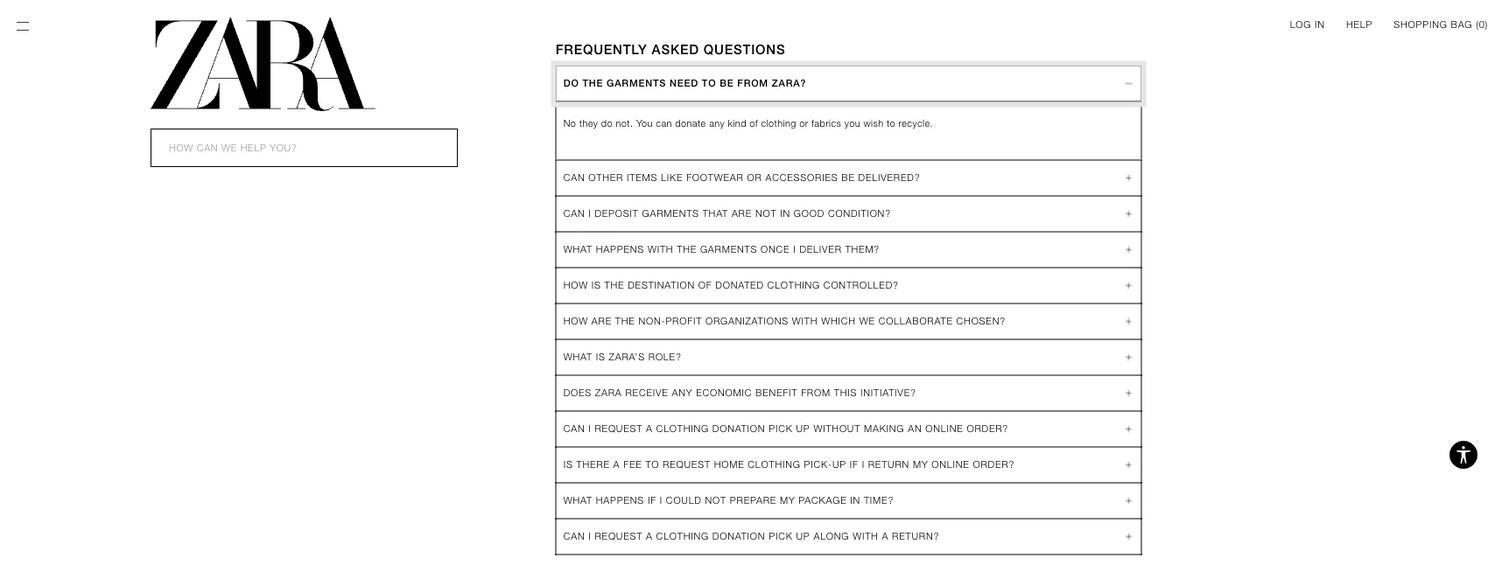 Task type: vqa. For each thing, say whether or not it's contained in the screenshot.
Collection to the middle
no



Task type: locate. For each thing, give the bounding box(es) containing it.
order?
[[967, 424, 1009, 435], [973, 459, 1015, 470]]

are
[[732, 208, 752, 219], [592, 316, 612, 327]]

less image for initiative?
[[1119, 388, 1140, 399]]

0 horizontal spatial with
[[648, 244, 674, 255]]

you
[[636, 118, 653, 129]]

what for what is zara's role?
[[564, 352, 593, 363]]

zara logo united states. image
[[151, 18, 375, 111]]

3 can from the top
[[564, 424, 585, 435]]

can
[[564, 172, 585, 183], [564, 208, 585, 219], [564, 424, 585, 435], [564, 531, 585, 542]]

order? inside dropdown button
[[967, 424, 1009, 435]]

5 less image from the top
[[1119, 316, 1140, 327]]

clothing
[[768, 280, 820, 291], [656, 424, 709, 435], [748, 459, 801, 470], [656, 531, 709, 542]]

1 vertical spatial what
[[564, 352, 593, 363]]

1 plus image from the top
[[1124, 239, 1134, 260]]

less image inside can i request a clothing donation pick up along with a return? dropdown button
[[1119, 532, 1140, 542]]

what inside "what is zara's role?" dropdown button
[[564, 352, 593, 363]]

1 vertical spatial plus image
[[1124, 275, 1134, 296]]

role?
[[649, 352, 682, 363]]

2 vertical spatial in
[[850, 495, 861, 506]]

zara?
[[772, 78, 807, 89]]

less image inside how are the non-profit organizations with which we collaborate chosen? dropdown button
[[1119, 316, 1140, 327]]

2 horizontal spatial in
[[1315, 19, 1326, 30]]

less image inside can i deposit garments that are not in good condition? dropdown button
[[1119, 209, 1140, 219]]

what down other
[[564, 244, 593, 255]]

in right log on the right top of the page
[[1315, 19, 1326, 30]]

1 vertical spatial donation
[[713, 531, 766, 542]]

happens for if
[[596, 495, 644, 506]]

up left along
[[796, 531, 810, 542]]

online inside dropdown button
[[932, 459, 970, 470]]

less image for along
[[1119, 532, 1140, 542]]

my
[[913, 459, 928, 470], [780, 495, 795, 506]]

8 less image from the top
[[1119, 424, 1140, 435]]

clothing
[[761, 118, 797, 129]]

the left destination
[[605, 280, 625, 291]]

plus image for making
[[1124, 419, 1134, 440]]

my right "prepare"
[[780, 495, 795, 506]]

accessibility image
[[1446, 438, 1481, 473]]

garments down like
[[642, 208, 699, 219]]

home
[[714, 459, 745, 470]]

in left time?
[[850, 495, 861, 506]]

the up destination
[[677, 244, 697, 255]]

0 vertical spatial donation
[[713, 424, 766, 435]]

less image inside "can other items like footwear or accessories be delivered?" dropdown button
[[1119, 173, 1140, 183]]

less image inside what happens with the garments once i deliver them? dropdown button
[[1119, 245, 1140, 255]]

1 vertical spatial less image
[[1119, 460, 1140, 470]]

0 vertical spatial pick
[[769, 424, 793, 435]]

less image
[[1124, 73, 1134, 94], [1119, 460, 1140, 470], [1119, 496, 1140, 506]]

not
[[756, 208, 777, 219], [705, 495, 727, 506]]

1 horizontal spatial are
[[732, 208, 752, 219]]

8 plus image from the top
[[1124, 491, 1134, 512]]

recycle.
[[899, 118, 933, 129]]

happens
[[596, 244, 644, 255], [596, 495, 644, 506]]

is
[[592, 280, 601, 291], [596, 352, 606, 363], [564, 459, 573, 470]]

How can we help you? search field
[[151, 129, 458, 167]]

1 pick from the top
[[769, 424, 793, 435]]

pick down "prepare"
[[769, 531, 793, 542]]

can for can i request a clothing donation pick up without making an online order?
[[564, 424, 585, 435]]

0 vertical spatial plus image
[[1124, 239, 1134, 260]]

what inside what happens if i could not prepare my package in time? dropdown button
[[564, 495, 593, 506]]

plus image for in
[[1124, 491, 1134, 512]]

can other items like footwear or accessories be delivered?
[[564, 172, 921, 183]]

0 vertical spatial less image
[[1124, 73, 1134, 94]]

how inside dropdown button
[[564, 280, 588, 291]]

0 vertical spatial in
[[1315, 19, 1326, 30]]

i left deposit
[[589, 208, 592, 219]]

how for how are the non-profit organizations with which we collaborate chosen?
[[564, 316, 588, 327]]

i
[[589, 208, 592, 219], [793, 244, 796, 255], [589, 424, 592, 435], [862, 459, 865, 470], [660, 495, 663, 506], [589, 531, 592, 542]]

zara
[[595, 388, 622, 399]]

0 horizontal spatial be
[[720, 78, 734, 89]]

happens inside dropdown button
[[596, 495, 644, 506]]

can i request a clothing donation pick up along with a return?
[[564, 531, 940, 542]]

with up destination
[[648, 244, 674, 255]]

less image inside what happens if i could not prepare my package in time? dropdown button
[[1119, 496, 1140, 506]]

from for this
[[801, 388, 831, 399]]

happens inside dropdown button
[[596, 244, 644, 255]]

delivered?
[[859, 172, 921, 183]]

the
[[583, 78, 603, 89], [677, 244, 697, 255], [605, 280, 625, 291], [615, 316, 635, 327]]

1 how from the top
[[564, 280, 588, 291]]

a
[[646, 424, 653, 435], [613, 459, 620, 470], [646, 531, 653, 542], [882, 531, 889, 542]]

request
[[595, 424, 643, 435], [663, 459, 711, 470], [595, 531, 643, 542]]

how for how is the destination of donated clothing controlled?
[[564, 280, 588, 291]]

economic
[[696, 388, 752, 399]]

an
[[908, 424, 922, 435]]

pick inside can i request a clothing donation pick up along with a return? dropdown button
[[769, 531, 793, 542]]

the inside how is the destination of donated clothing controlled? dropdown button
[[605, 280, 625, 291]]

plus image
[[1124, 239, 1134, 260], [1124, 275, 1134, 296]]

can down does
[[564, 424, 585, 435]]

donation inside dropdown button
[[713, 424, 766, 435]]

2 pick from the top
[[769, 531, 793, 542]]

9 less image from the top
[[1119, 532, 1140, 542]]

1 vertical spatial be
[[842, 172, 855, 183]]

condition?
[[828, 208, 891, 219]]

0 status
[[1479, 19, 1485, 30]]

0 vertical spatial order?
[[967, 424, 1009, 435]]

happens down deposit
[[596, 244, 644, 255]]

request down zara
[[595, 424, 643, 435]]

0 vertical spatial is
[[592, 280, 601, 291]]

i right once
[[793, 244, 796, 255]]

garments inside dropdown button
[[700, 244, 758, 255]]

are up "what is zara's role?"
[[592, 316, 612, 327]]

do the garments need to be from zara? button
[[557, 66, 1141, 102]]

log
[[1290, 19, 1312, 30]]

the inside do the garments need to be from zara? dropdown button
[[583, 78, 603, 89]]

is for what
[[596, 352, 606, 363]]

donation down does zara receive any economic benefit from this initiative?
[[713, 424, 766, 435]]

what inside what happens with the garments once i deliver them? dropdown button
[[564, 244, 593, 255]]

from down the questions
[[738, 78, 769, 89]]

help link
[[1347, 18, 1373, 32]]

2 vertical spatial up
[[796, 531, 810, 542]]

can down there
[[564, 531, 585, 542]]

0 vertical spatial how
[[564, 280, 588, 291]]

1 horizontal spatial not
[[756, 208, 777, 219]]

questions
[[704, 41, 786, 57]]

0 vertical spatial request
[[595, 424, 643, 435]]

garments down 'can i deposit garments that are not in good condition?'
[[700, 244, 758, 255]]

0 horizontal spatial to
[[646, 459, 660, 470]]

up down the without
[[833, 459, 847, 470]]

from
[[738, 78, 769, 89], [801, 388, 831, 399]]

donation
[[713, 424, 766, 435], [713, 531, 766, 542]]

in
[[1315, 19, 1326, 30], [780, 208, 791, 219], [850, 495, 861, 506]]

0 vertical spatial with
[[648, 244, 674, 255]]

plus image inside what happens if i could not prepare my package in time? dropdown button
[[1124, 491, 1134, 512]]

no they do not. you can donate any kind of clothing or fabrics you wish to recycle.
[[564, 118, 933, 129]]

from left this
[[801, 388, 831, 399]]

6 less image from the top
[[1119, 352, 1140, 363]]

of
[[699, 280, 712, 291]]

0 horizontal spatial in
[[780, 208, 791, 219]]

plus image inside what happens with the garments once i deliver them? dropdown button
[[1124, 239, 1134, 260]]

what happens if i could not prepare my package in time? button
[[557, 484, 1141, 519]]

1 horizontal spatial from
[[801, 388, 831, 399]]

1 vertical spatial order?
[[973, 459, 1015, 470]]

to right need
[[702, 78, 717, 89]]

can left deposit
[[564, 208, 585, 219]]

frequently asked questions
[[556, 41, 786, 57]]

up left the without
[[796, 424, 810, 435]]

can for can other items like footwear or accessories be delivered?
[[564, 172, 585, 183]]

online right return
[[932, 459, 970, 470]]

what for what happens with the garments once i deliver them?
[[564, 244, 593, 255]]

my right return
[[913, 459, 928, 470]]

2 vertical spatial garments
[[700, 244, 758, 255]]

1 less image from the top
[[1119, 173, 1140, 183]]

from for zara?
[[738, 78, 769, 89]]

what
[[564, 244, 593, 255], [564, 352, 593, 363], [564, 495, 593, 506]]

if left return
[[850, 459, 859, 470]]

0 horizontal spatial are
[[592, 316, 612, 327]]

can left other
[[564, 172, 585, 183]]

pick
[[769, 424, 793, 435], [769, 531, 793, 542]]

controlled?
[[824, 280, 899, 291]]

a down the what happens if i could not prepare my package in time?
[[646, 531, 653, 542]]

my inside is there a fee to request home clothing pick-up if i return my online order? dropdown button
[[913, 459, 928, 470]]

2 plus image from the top
[[1124, 203, 1134, 224]]

is left zara's
[[596, 352, 606, 363]]

0 vertical spatial garments
[[607, 78, 666, 89]]

0 vertical spatial to
[[702, 78, 717, 89]]

how are the non-profit organizations with which we collaborate chosen? button
[[557, 304, 1141, 339]]

3 less image from the top
[[1119, 245, 1140, 255]]

1 vertical spatial how
[[564, 316, 588, 327]]

1 horizontal spatial in
[[850, 495, 861, 506]]

1 happens from the top
[[596, 244, 644, 255]]

2 vertical spatial what
[[564, 495, 593, 506]]

with left which
[[792, 316, 818, 327]]

0 vertical spatial if
[[850, 459, 859, 470]]

to right fee
[[646, 459, 660, 470]]

0 vertical spatial my
[[913, 459, 928, 470]]

0 vertical spatial online
[[926, 424, 964, 435]]

request inside dropdown button
[[595, 424, 643, 435]]

plus image inside is there a fee to request home clothing pick-up if i return my online order? dropdown button
[[1124, 455, 1134, 476]]

is inside dropdown button
[[592, 280, 601, 291]]

pick down the benefit
[[769, 424, 793, 435]]

2 plus image from the top
[[1124, 275, 1134, 296]]

up inside dropdown button
[[796, 424, 810, 435]]

0 vertical spatial are
[[732, 208, 752, 219]]

1 horizontal spatial with
[[792, 316, 818, 327]]

1 vertical spatial up
[[833, 459, 847, 470]]

be up can i deposit garments that are not in good condition? dropdown button
[[842, 172, 855, 183]]

what for what happens if i could not prepare my package in time?
[[564, 495, 593, 506]]

2 donation from the top
[[713, 531, 766, 542]]

with inside dropdown button
[[648, 244, 674, 255]]

can other items like footwear or accessories be delivered? button
[[557, 160, 1141, 196]]

1 vertical spatial garments
[[642, 208, 699, 219]]

can
[[656, 118, 672, 129]]

a down receive
[[646, 424, 653, 435]]

0 vertical spatial not
[[756, 208, 777, 219]]

of
[[750, 118, 758, 129]]

can inside dropdown button
[[564, 424, 585, 435]]

1 vertical spatial online
[[932, 459, 970, 470]]

pick-
[[804, 459, 833, 470]]

pick inside can i request a clothing donation pick up without making an online order? dropdown button
[[769, 424, 793, 435]]

donation inside dropdown button
[[713, 531, 766, 542]]

0 vertical spatial what
[[564, 244, 593, 255]]

1 vertical spatial if
[[648, 495, 657, 506]]

without
[[814, 424, 861, 435]]

2 how from the top
[[564, 316, 588, 327]]

3 what from the top
[[564, 495, 593, 506]]

1 vertical spatial with
[[792, 316, 818, 327]]

0 horizontal spatial not
[[705, 495, 727, 506]]

request for can i request a clothing donation pick up along with a return?
[[595, 531, 643, 542]]

1 plus image from the top
[[1124, 167, 1134, 189]]

a left return?
[[882, 531, 889, 542]]

0 vertical spatial be
[[720, 78, 734, 89]]

0 vertical spatial up
[[796, 424, 810, 435]]

other
[[589, 172, 624, 183]]

0 vertical spatial happens
[[596, 244, 644, 255]]

not up once
[[756, 208, 777, 219]]

7 less image from the top
[[1119, 388, 1140, 399]]

1 vertical spatial my
[[780, 495, 795, 506]]

2 happens from the top
[[596, 495, 644, 506]]

1 horizontal spatial to
[[702, 78, 717, 89]]

2 vertical spatial request
[[595, 531, 643, 542]]

what up does
[[564, 352, 593, 363]]

what happens with the garments once i deliver them? button
[[557, 232, 1141, 267]]

if left could
[[648, 495, 657, 506]]

plus image for collaborate
[[1124, 311, 1134, 332]]

1 can from the top
[[564, 172, 585, 183]]

donate
[[675, 118, 706, 129]]

request up could
[[663, 459, 711, 470]]

with right along
[[853, 531, 879, 542]]

less image inside is there a fee to request home clothing pick-up if i return my online order? dropdown button
[[1119, 460, 1140, 470]]

fabrics
[[812, 118, 842, 129]]

less image for delivered?
[[1119, 173, 1140, 183]]

2 vertical spatial less image
[[1119, 496, 1140, 506]]

in left "good"
[[780, 208, 791, 219]]

0 vertical spatial from
[[738, 78, 769, 89]]

is left destination
[[592, 280, 601, 291]]

donation for without
[[713, 424, 766, 435]]

time?
[[864, 495, 894, 506]]

3 plus image from the top
[[1124, 311, 1134, 332]]

plus image for condition?
[[1124, 203, 1134, 224]]

i up there
[[589, 424, 592, 435]]

7 plus image from the top
[[1124, 455, 1134, 476]]

less image
[[1119, 173, 1140, 183], [1119, 209, 1140, 219], [1119, 245, 1140, 255], [1119, 280, 1140, 291], [1119, 316, 1140, 327], [1119, 352, 1140, 363], [1119, 388, 1140, 399], [1119, 424, 1140, 435], [1119, 532, 1140, 542]]

be
[[720, 78, 734, 89], [842, 172, 855, 183]]

1 vertical spatial happens
[[596, 495, 644, 506]]

4 less image from the top
[[1119, 280, 1140, 291]]

the right do
[[583, 78, 603, 89]]

the left "non-"
[[615, 316, 635, 327]]

plus image inside how is the destination of donated clothing controlled? dropdown button
[[1124, 275, 1134, 296]]

donation down the what happens if i could not prepare my package in time?
[[713, 531, 766, 542]]

1 horizontal spatial my
[[913, 459, 928, 470]]

4 can from the top
[[564, 531, 585, 542]]

wish
[[864, 118, 884, 129]]

online inside dropdown button
[[926, 424, 964, 435]]

garments
[[607, 78, 666, 89], [642, 208, 699, 219], [700, 244, 758, 255]]

6 plus image from the top
[[1124, 419, 1134, 440]]

deliver
[[800, 244, 842, 255]]

request down fee
[[595, 531, 643, 542]]

2 can from the top
[[564, 208, 585, 219]]

donation for along
[[713, 531, 766, 542]]

online
[[926, 424, 964, 435], [932, 459, 970, 470]]

with
[[648, 244, 674, 255], [792, 316, 818, 327], [853, 531, 879, 542]]

clothing down could
[[656, 531, 709, 542]]

initiative?
[[861, 388, 916, 399]]

be down the questions
[[720, 78, 734, 89]]

2 what from the top
[[564, 352, 593, 363]]

plus image
[[1124, 167, 1134, 189], [1124, 203, 1134, 224], [1124, 311, 1134, 332], [1124, 347, 1134, 368], [1124, 383, 1134, 404], [1124, 419, 1134, 440], [1124, 455, 1134, 476], [1124, 491, 1134, 512], [1124, 526, 1134, 547]]

9 plus image from the top
[[1124, 526, 1134, 547]]

less image inside does zara receive any economic benefit from this initiative? dropdown button
[[1119, 388, 1140, 399]]

is left there
[[564, 459, 573, 470]]

less image inside can i request a clothing donation pick up without making an online order? dropdown button
[[1119, 424, 1140, 435]]

are right that
[[732, 208, 752, 219]]

0 horizontal spatial my
[[780, 495, 795, 506]]

happens for with
[[596, 244, 644, 255]]

receive
[[626, 388, 669, 399]]

1 vertical spatial are
[[592, 316, 612, 327]]

pick for without
[[769, 424, 793, 435]]

what down there
[[564, 495, 593, 506]]

2 vertical spatial with
[[853, 531, 879, 542]]

up
[[796, 424, 810, 435], [833, 459, 847, 470], [796, 531, 810, 542]]

1 what from the top
[[564, 244, 593, 255]]

what happens with the garments once i deliver them?
[[564, 244, 880, 255]]

destination
[[628, 280, 695, 291]]

garments up you
[[607, 78, 666, 89]]

2 less image from the top
[[1119, 209, 1140, 219]]

how
[[564, 280, 588, 291], [564, 316, 588, 327]]

clothing down can i request a clothing donation pick up without making an online order?
[[748, 459, 801, 470]]

i inside dropdown button
[[589, 424, 592, 435]]

1 vertical spatial not
[[705, 495, 727, 506]]

prepare
[[730, 495, 777, 506]]

happens down fee
[[596, 495, 644, 506]]

1 vertical spatial pick
[[769, 531, 793, 542]]

1 donation from the top
[[713, 424, 766, 435]]

1 vertical spatial to
[[646, 459, 660, 470]]

not right could
[[705, 495, 727, 506]]

online right an
[[926, 424, 964, 435]]

1 vertical spatial from
[[801, 388, 831, 399]]

how inside dropdown button
[[564, 316, 588, 327]]

0 horizontal spatial from
[[738, 78, 769, 89]]

or
[[747, 172, 762, 183]]

1 vertical spatial is
[[596, 352, 606, 363]]



Task type: describe. For each thing, give the bounding box(es) containing it.
is for how
[[592, 280, 601, 291]]

less image inside "what is zara's role?" dropdown button
[[1119, 352, 1140, 363]]

my inside what happens if i could not prepare my package in time? dropdown button
[[780, 495, 795, 506]]

less image inside how is the destination of donated clothing controlled? dropdown button
[[1119, 280, 1140, 291]]

less image for without
[[1119, 424, 1140, 435]]

less image for is there a fee to request home clothing pick-up if i return my online order?
[[1119, 460, 1140, 470]]

fee
[[624, 459, 642, 470]]

clothing up the how are the non-profit organizations with which we collaborate chosen?
[[768, 280, 820, 291]]

items
[[627, 172, 658, 183]]

)
[[1485, 19, 1488, 30]]

no
[[564, 118, 576, 129]]

open menu image
[[14, 18, 32, 35]]

what is zara's role?
[[564, 352, 682, 363]]

shopping
[[1394, 19, 1448, 30]]

this
[[834, 388, 857, 399]]

asked
[[652, 41, 699, 57]]

what is zara's role? button
[[557, 340, 1141, 375]]

any
[[672, 388, 693, 399]]

do
[[601, 118, 613, 129]]

can for can i request a clothing donation pick up along with a return?
[[564, 531, 585, 542]]

do the garments need to be from zara?
[[564, 78, 807, 89]]

2 horizontal spatial with
[[853, 531, 879, 542]]

to for be
[[702, 78, 717, 89]]

a inside dropdown button
[[646, 424, 653, 435]]

less image for we
[[1119, 316, 1140, 327]]

like
[[661, 172, 683, 183]]

profit
[[666, 316, 702, 327]]

we
[[859, 316, 875, 327]]

which
[[821, 316, 856, 327]]

is there a fee to request home clothing pick-up if i return my online order?
[[564, 459, 1015, 470]]

organizations
[[706, 316, 789, 327]]

donated
[[716, 280, 764, 291]]

up for without
[[796, 424, 810, 435]]

up for along
[[796, 531, 810, 542]]

can i request a clothing donation pick up along with a return? button
[[557, 519, 1141, 554]]

how is the destination of donated clothing controlled?
[[564, 280, 899, 291]]

can for can i deposit garments that are not in good condition?
[[564, 208, 585, 219]]

i down there
[[589, 531, 592, 542]]

non-
[[639, 316, 666, 327]]

they
[[579, 118, 598, 129]]

0
[[1479, 19, 1485, 30]]

chosen?
[[957, 316, 1006, 327]]

1 vertical spatial request
[[663, 459, 711, 470]]

accessories
[[766, 172, 838, 183]]

5 plus image from the top
[[1124, 383, 1134, 404]]

(
[[1476, 19, 1479, 30]]

the inside what happens with the garments once i deliver them? dropdown button
[[677, 244, 697, 255]]

can i deposit garments that are not in good condition? button
[[557, 196, 1141, 231]]

log in
[[1290, 19, 1326, 30]]

return?
[[892, 531, 940, 542]]

1 vertical spatial in
[[780, 208, 791, 219]]

help
[[1347, 19, 1373, 30]]

does zara receive any economic benefit from this initiative? button
[[557, 376, 1141, 411]]

can i request a clothing donation pick up without making an online order?
[[564, 424, 1009, 435]]

collaborate
[[879, 316, 953, 327]]

is there a fee to request home clothing pick-up if i return my online order? button
[[557, 448, 1141, 483]]

plus image for what happens with the garments once i deliver them?
[[1124, 239, 1134, 260]]

less image inside do the garments need to be from zara? dropdown button
[[1124, 73, 1134, 94]]

does zara receive any economic benefit from this initiative?
[[564, 388, 916, 399]]

less image for them?
[[1119, 245, 1140, 255]]

clothing down the any
[[656, 424, 709, 435]]

along
[[814, 531, 850, 542]]

bag
[[1451, 19, 1473, 30]]

to
[[887, 118, 896, 129]]

there
[[577, 459, 610, 470]]

or
[[800, 118, 809, 129]]

how is the destination of donated clothing controlled? button
[[557, 268, 1141, 303]]

shopping bag ( 0 )
[[1394, 19, 1488, 30]]

less image for good
[[1119, 209, 1140, 219]]

pick for along
[[769, 531, 793, 542]]

plus image for how is the destination of donated clothing controlled?
[[1124, 275, 1134, 296]]

to for request
[[646, 459, 660, 470]]

are inside can i deposit garments that are not in good condition? dropdown button
[[732, 208, 752, 219]]

i left could
[[660, 495, 663, 506]]

are inside how are the non-profit organizations with which we collaborate chosen? dropdown button
[[592, 316, 612, 327]]

footwear
[[687, 172, 744, 183]]

a left fee
[[613, 459, 620, 470]]

zara's
[[609, 352, 645, 363]]

less image for what happens if i could not prepare my package in time?
[[1119, 496, 1140, 506]]

i inside dropdown button
[[793, 244, 796, 255]]

could
[[666, 495, 702, 506]]

i left return
[[862, 459, 865, 470]]

0 horizontal spatial if
[[648, 495, 657, 506]]

them?
[[845, 244, 880, 255]]

once
[[761, 244, 790, 255]]

2 vertical spatial is
[[564, 459, 573, 470]]

the inside how are the non-profit organizations with which we collaborate chosen? dropdown button
[[615, 316, 635, 327]]

not.
[[616, 118, 633, 129]]

what happens if i could not prepare my package in time?
[[564, 495, 894, 506]]

order? inside dropdown button
[[973, 459, 1015, 470]]

deposit
[[595, 208, 639, 219]]

1 horizontal spatial be
[[842, 172, 855, 183]]

you
[[845, 118, 861, 129]]

package
[[799, 495, 847, 506]]

can i deposit garments that are not in good condition?
[[564, 208, 891, 219]]

how are the non-profit organizations with which we collaborate chosen?
[[564, 316, 1006, 327]]

log in link
[[1290, 18, 1326, 32]]

1 horizontal spatial if
[[850, 459, 859, 470]]

plus image for up
[[1124, 455, 1134, 476]]

4 plus image from the top
[[1124, 347, 1134, 368]]

good
[[794, 208, 825, 219]]

need
[[670, 78, 699, 89]]

frequently
[[556, 41, 648, 57]]

making
[[864, 424, 905, 435]]

plus image for with
[[1124, 526, 1134, 547]]

benefit
[[756, 388, 798, 399]]

kind
[[728, 118, 747, 129]]

any
[[709, 118, 725, 129]]

do
[[564, 78, 579, 89]]

request for can i request a clothing donation pick up without making an online order?
[[595, 424, 643, 435]]

that
[[703, 208, 728, 219]]

does
[[564, 388, 592, 399]]



